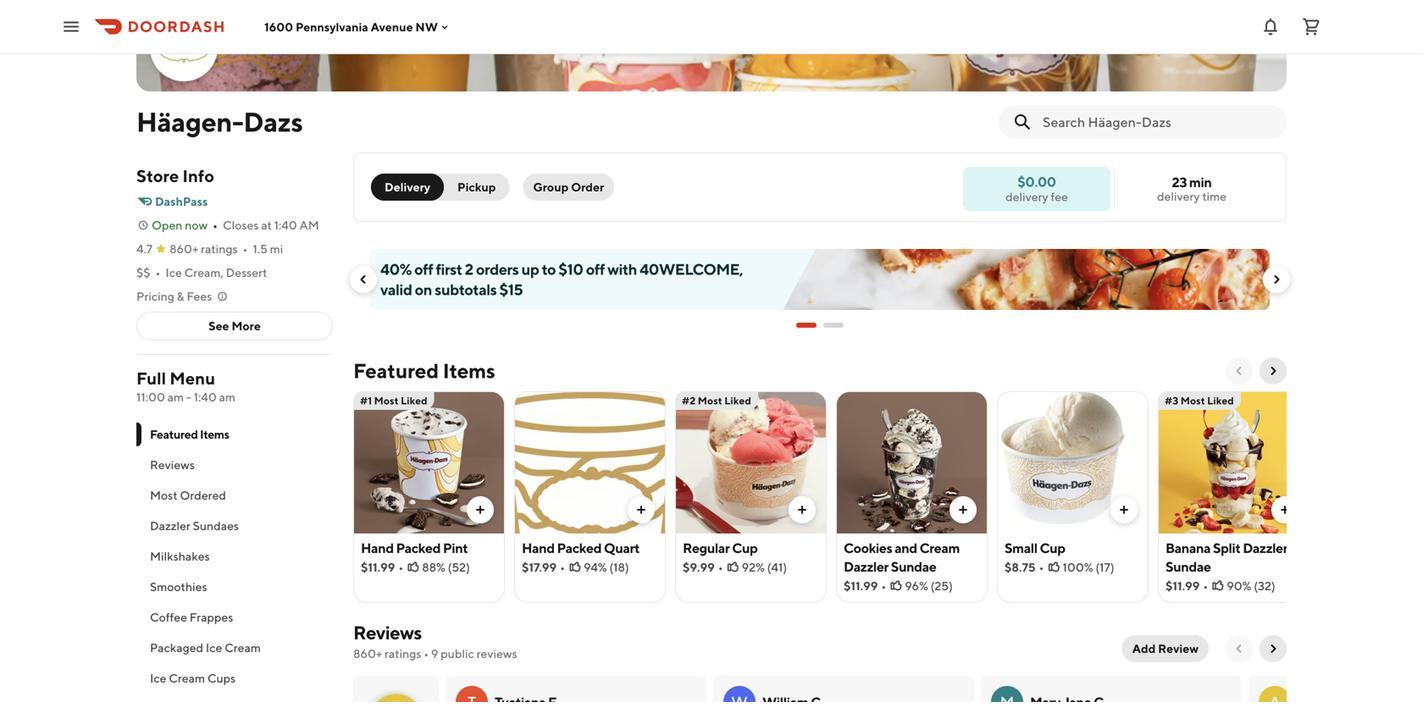 Task type: locate. For each thing, give the bounding box(es) containing it.
more
[[232, 319, 261, 333]]

featured items down - on the left bottom
[[150, 427, 229, 441]]

1 vertical spatial 1:40
[[194, 390, 217, 404]]

am left - on the left bottom
[[168, 390, 184, 404]]

hand left pint
[[361, 540, 394, 556]]

featured items up "#1 most liked"
[[353, 359, 495, 383]]

90% (32)
[[1227, 579, 1276, 593]]

featured items heading
[[353, 358, 495, 385]]

most left the ordered
[[150, 489, 178, 502]]

1 horizontal spatial items
[[443, 359, 495, 383]]

cup right 'small'
[[1040, 540, 1066, 556]]

am
[[300, 218, 319, 232]]

92% (41)
[[742, 561, 787, 575]]

40%
[[380, 260, 412, 278]]

0 horizontal spatial am
[[168, 390, 184, 404]]

items down subtotals on the top left of the page
[[443, 359, 495, 383]]

0 vertical spatial next button of carousel image
[[1270, 273, 1284, 286]]

0 horizontal spatial hand
[[361, 540, 394, 556]]

$11.99
[[361, 561, 395, 575], [844, 579, 878, 593], [1166, 579, 1200, 593]]

subtotals
[[435, 280, 497, 299]]

add item to cart image
[[1118, 503, 1131, 517], [1279, 503, 1292, 517]]

add review button
[[1123, 636, 1209, 663]]

liked right #2
[[725, 395, 752, 407]]

0 horizontal spatial 860+
[[170, 242, 199, 256]]

1 horizontal spatial featured items
[[353, 359, 495, 383]]

reviews 860+ ratings • 9 public reviews
[[353, 622, 517, 661]]

2 vertical spatial dazzler
[[844, 559, 889, 575]]

0 horizontal spatial featured items
[[150, 427, 229, 441]]

Pickup radio
[[434, 174, 510, 201]]

häagen-
[[136, 106, 243, 138]]

featured down - on the left bottom
[[150, 427, 198, 441]]

860+ inside the reviews 860+ ratings • 9 public reviews
[[353, 647, 382, 661]]

delivery left time
[[1157, 189, 1200, 203]]

2 hand from the left
[[522, 540, 555, 556]]

cup
[[732, 540, 758, 556], [1040, 540, 1066, 556]]

2 packed from the left
[[557, 540, 602, 556]]

notification bell image
[[1261, 17, 1281, 37]]

sundae up 96%
[[891, 559, 937, 575]]

cups
[[207, 672, 236, 686]]

1 vertical spatial ice
[[206, 641, 222, 655]]

4 add item to cart image from the left
[[957, 503, 970, 517]]

banana split dazzler sundae
[[1166, 540, 1288, 575]]

most ordered
[[150, 489, 226, 502]]

0 vertical spatial 1:40
[[274, 218, 297, 232]]

1 horizontal spatial dazzler
[[844, 559, 889, 575]]

• down hand packed pint
[[399, 561, 404, 575]]

add item to cart image for small cup image
[[1118, 503, 1131, 517]]

dazzler inside button
[[150, 519, 190, 533]]

0 vertical spatial 860+
[[170, 242, 199, 256]]

2 vertical spatial ice
[[150, 672, 166, 686]]

most right #3
[[1181, 395, 1206, 407]]

0 vertical spatial dazzler
[[150, 519, 190, 533]]

sundae
[[891, 559, 937, 575], [1166, 559, 1211, 575]]

hand up $17.99
[[522, 540, 555, 556]]

ordered
[[180, 489, 226, 502]]

94%
[[584, 561, 607, 575]]

cream
[[920, 540, 960, 556], [225, 641, 261, 655], [169, 672, 205, 686]]

1 horizontal spatial ratings
[[385, 647, 422, 661]]

1 horizontal spatial cream
[[225, 641, 261, 655]]

coffee frappes button
[[136, 602, 333, 633]]

coffee
[[150, 611, 187, 625]]

3 liked from the left
[[1208, 395, 1234, 407]]

reviews
[[150, 458, 195, 472], [353, 622, 422, 644]]

time
[[1203, 189, 1227, 203]]

0 vertical spatial reviews
[[150, 458, 195, 472]]

frappes
[[190, 611, 233, 625]]

(41)
[[767, 561, 787, 575]]

up
[[522, 260, 539, 278]]

dazzler up milkshakes
[[150, 519, 190, 533]]

2 horizontal spatial dazzler
[[1243, 540, 1288, 556]]

most for regular
[[698, 395, 723, 407]]

ratings up the cream,
[[201, 242, 238, 256]]

1 off from the left
[[414, 260, 433, 278]]

1 hand from the left
[[361, 540, 394, 556]]

0 horizontal spatial off
[[414, 260, 433, 278]]

add item to cart image for banana split dazzler sundae image
[[1279, 503, 1292, 517]]

0 horizontal spatial reviews
[[150, 458, 195, 472]]

1 sundae from the left
[[891, 559, 937, 575]]

featured up "#1 most liked"
[[353, 359, 439, 383]]

dazzler sundaes button
[[136, 511, 333, 541]]

1 horizontal spatial 860+
[[353, 647, 382, 661]]

most right #1
[[374, 395, 399, 407]]

$0.00
[[1018, 174, 1056, 190]]

2 add item to cart image from the left
[[1279, 503, 1292, 517]]

1 vertical spatial ratings
[[385, 647, 422, 661]]

Delivery radio
[[371, 174, 444, 201]]

$11.99 down hand packed pint
[[361, 561, 395, 575]]

#1 most liked
[[360, 395, 428, 407]]

add review
[[1133, 642, 1199, 656]]

0 vertical spatial featured
[[353, 359, 439, 383]]

1.5 mi
[[253, 242, 283, 256]]

1:40
[[274, 218, 297, 232], [194, 390, 217, 404]]

-
[[186, 390, 191, 404]]

dashpass
[[155, 194, 208, 208]]

most for hand
[[374, 395, 399, 407]]

2 liked from the left
[[725, 395, 752, 407]]

dazzler inside banana split dazzler sundae
[[1243, 540, 1288, 556]]

• left 96%
[[882, 579, 887, 593]]

1 horizontal spatial reviews
[[353, 622, 422, 644]]

1 vertical spatial 860+
[[353, 647, 382, 661]]

cream for packaged ice cream
[[225, 641, 261, 655]]

hand packed pint
[[361, 540, 468, 556]]

select promotional banner element
[[797, 310, 844, 341]]

ice down frappes
[[206, 641, 222, 655]]

3 add item to cart image from the left
[[796, 503, 809, 517]]

featured inside featured items heading
[[353, 359, 439, 383]]

1 liked from the left
[[401, 395, 428, 407]]

off up on
[[414, 260, 433, 278]]

ratings inside the reviews 860+ ratings • 9 public reviews
[[385, 647, 422, 661]]

0 horizontal spatial liked
[[401, 395, 428, 407]]

next button of carousel image
[[1270, 273, 1284, 286], [1267, 364, 1280, 378]]

fee
[[1051, 190, 1068, 204]]

group
[[533, 180, 569, 194]]

860+ down reviews link on the bottom
[[353, 647, 382, 661]]

2 horizontal spatial cream
[[920, 540, 960, 556]]

dazzler up (32) on the right of page
[[1243, 540, 1288, 556]]

cream down packaged
[[169, 672, 205, 686]]

ice up the pricing & fees
[[166, 266, 182, 280]]

cream right and
[[920, 540, 960, 556]]

0 horizontal spatial delivery
[[1006, 190, 1049, 204]]

häagen dazs image
[[136, 0, 1287, 92], [152, 15, 216, 80]]

1 horizontal spatial $11.99
[[844, 579, 878, 593]]

1 horizontal spatial liked
[[725, 395, 752, 407]]

2 horizontal spatial $11.99
[[1166, 579, 1200, 593]]

860+ ratings •
[[170, 242, 248, 256]]

• left 9
[[424, 647, 429, 661]]

1 add item to cart image from the left
[[474, 503, 487, 517]]

reviews
[[477, 647, 517, 661]]

0 horizontal spatial sundae
[[891, 559, 937, 575]]

1 horizontal spatial packed
[[557, 540, 602, 556]]

am right - on the left bottom
[[219, 390, 236, 404]]

11:00
[[136, 390, 165, 404]]

previous image
[[1233, 642, 1246, 656]]

packed for pint
[[396, 540, 441, 556]]

2 add item to cart image from the left
[[635, 503, 648, 517]]

1 horizontal spatial featured
[[353, 359, 439, 383]]

2 cup from the left
[[1040, 540, 1066, 556]]

0 horizontal spatial $11.99
[[361, 561, 395, 575]]

40welcome,
[[640, 260, 743, 278]]

most right #2
[[698, 395, 723, 407]]

0 horizontal spatial cup
[[732, 540, 758, 556]]

ice down packaged
[[150, 672, 166, 686]]

1 horizontal spatial cup
[[1040, 540, 1066, 556]]

0 horizontal spatial cream
[[169, 672, 205, 686]]

featured
[[353, 359, 439, 383], [150, 427, 198, 441]]

group order
[[533, 180, 604, 194]]

0 horizontal spatial featured
[[150, 427, 198, 441]]

$11.99 down cookies
[[844, 579, 878, 593]]

smoothies
[[150, 580, 207, 594]]

liked down previous button of carousel icon
[[1208, 395, 1234, 407]]

1 horizontal spatial am
[[219, 390, 236, 404]]

off right $10 in the top of the page
[[586, 260, 605, 278]]

860+ down open now
[[170, 242, 199, 256]]

cream inside cookies and cream dazzler sundae
[[920, 540, 960, 556]]

94% (18)
[[584, 561, 629, 575]]

#3 most liked
[[1165, 395, 1234, 407]]

reviews link
[[353, 622, 422, 644]]

0 horizontal spatial add item to cart image
[[1118, 503, 1131, 517]]

0 horizontal spatial items
[[200, 427, 229, 441]]

1 horizontal spatial hand
[[522, 540, 555, 556]]

1 packed from the left
[[396, 540, 441, 556]]

1 vertical spatial cream
[[225, 641, 261, 655]]

cup for small cup
[[1040, 540, 1066, 556]]

$$ • ice cream, dessert
[[136, 266, 267, 280]]

• left 90%
[[1204, 579, 1209, 593]]

milkshakes button
[[136, 541, 333, 572]]

dazzler inside cookies and cream dazzler sundae
[[844, 559, 889, 575]]

1 horizontal spatial off
[[586, 260, 605, 278]]

milkshakes
[[150, 550, 210, 564]]

$11.99 for cookies and cream dazzler sundae
[[844, 579, 878, 593]]

delivery
[[385, 180, 431, 194]]

1 vertical spatial dazzler
[[1243, 540, 1288, 556]]

1 add item to cart image from the left
[[1118, 503, 1131, 517]]

banana
[[1166, 540, 1211, 556]]

2 horizontal spatial liked
[[1208, 395, 1234, 407]]

ice
[[166, 266, 182, 280], [206, 641, 222, 655], [150, 672, 166, 686]]

0 horizontal spatial 1:40
[[194, 390, 217, 404]]

häagen-dazs
[[136, 106, 303, 138]]

0 horizontal spatial ratings
[[201, 242, 238, 256]]

add item to cart image
[[474, 503, 487, 517], [635, 503, 648, 517], [796, 503, 809, 517], [957, 503, 970, 517]]

0 vertical spatial cream
[[920, 540, 960, 556]]

1 cup from the left
[[732, 540, 758, 556]]

off
[[414, 260, 433, 278], [586, 260, 605, 278]]

1:40 right - on the left bottom
[[194, 390, 217, 404]]

next image
[[1267, 642, 1280, 656]]

items up reviews "button"
[[200, 427, 229, 441]]

cookies and cream dazzler sundae image
[[837, 391, 987, 534]]

reviews inside reviews "button"
[[150, 458, 195, 472]]

860+
[[170, 242, 199, 256], [353, 647, 382, 661]]

1 vertical spatial reviews
[[353, 622, 422, 644]]

valid
[[380, 280, 412, 299]]

cream down "coffee frappes" button
[[225, 641, 261, 655]]

add item to cart image for "hand packed pint" image
[[474, 503, 487, 517]]

2
[[465, 260, 473, 278]]

ratings down reviews link on the bottom
[[385, 647, 422, 661]]

1 horizontal spatial delivery
[[1157, 189, 1200, 203]]

reviews for reviews
[[150, 458, 195, 472]]

packed up 94%
[[557, 540, 602, 556]]

2 sundae from the left
[[1166, 559, 1211, 575]]

1600
[[264, 20, 293, 34]]

packed up 88%
[[396, 540, 441, 556]]

• right $17.99
[[560, 561, 565, 575]]

cup up 92%
[[732, 540, 758, 556]]

1 horizontal spatial 1:40
[[274, 218, 297, 232]]

quart
[[604, 540, 640, 556]]

regular cup image
[[676, 391, 826, 534]]

92%
[[742, 561, 765, 575]]

reviews inside the reviews 860+ ratings • 9 public reviews
[[353, 622, 422, 644]]

1 horizontal spatial sundae
[[1166, 559, 1211, 575]]

liked down featured items heading
[[401, 395, 428, 407]]

cup for regular cup
[[732, 540, 758, 556]]

0 horizontal spatial packed
[[396, 540, 441, 556]]

0 vertical spatial ratings
[[201, 242, 238, 256]]

0 horizontal spatial dazzler
[[150, 519, 190, 533]]

#2 most liked
[[682, 395, 752, 407]]

small cup image
[[998, 391, 1148, 534]]

$11.99 down the banana
[[1166, 579, 1200, 593]]

100%
[[1063, 561, 1094, 575]]

• left the 1.5
[[243, 242, 248, 256]]

0 vertical spatial featured items
[[353, 359, 495, 383]]

0 vertical spatial items
[[443, 359, 495, 383]]

1:40 right at on the top
[[274, 218, 297, 232]]

sundae down the banana
[[1166, 559, 1211, 575]]

•
[[213, 218, 218, 232], [243, 242, 248, 256], [156, 266, 160, 280], [399, 561, 404, 575], [560, 561, 565, 575], [718, 561, 723, 575], [1039, 561, 1044, 575], [882, 579, 887, 593], [1204, 579, 1209, 593], [424, 647, 429, 661]]

sundae inside cookies and cream dazzler sundae
[[891, 559, 937, 575]]

1 vertical spatial featured items
[[150, 427, 229, 441]]

dazzler down cookies
[[844, 559, 889, 575]]

1 horizontal spatial add item to cart image
[[1279, 503, 1292, 517]]

(32)
[[1254, 579, 1276, 593]]

nw
[[416, 20, 438, 34]]

delivery left fee
[[1006, 190, 1049, 204]]



Task type: describe. For each thing, give the bounding box(es) containing it.
hand packed quart
[[522, 540, 640, 556]]

sundaes
[[193, 519, 239, 533]]

0 items, open order cart image
[[1302, 17, 1322, 37]]

open now
[[152, 218, 208, 232]]

add item to cart image for hand packed quart image
[[635, 503, 648, 517]]

group order button
[[523, 174, 614, 201]]

1:40 inside full menu 11:00 am - 1:40 am
[[194, 390, 217, 404]]

hand packed quart image
[[515, 391, 665, 534]]

smoothies button
[[136, 572, 333, 602]]

(17)
[[1096, 561, 1115, 575]]

liked for cup
[[725, 395, 752, 407]]

pricing & fees
[[136, 289, 212, 303]]

23 min delivery time
[[1157, 174, 1227, 203]]

packaged
[[150, 641, 203, 655]]

full menu 11:00 am - 1:40 am
[[136, 369, 236, 404]]

banana split dazzler sundae image
[[1159, 391, 1309, 534]]

2 off from the left
[[586, 260, 605, 278]]

90%
[[1227, 579, 1252, 593]]

88% (52)
[[422, 561, 470, 575]]

hand packed pint image
[[354, 391, 504, 534]]

liked for packed
[[401, 395, 428, 407]]

see more button
[[137, 313, 332, 340]]

96%
[[905, 579, 929, 593]]

pricing
[[136, 289, 174, 303]]

and
[[895, 540, 918, 556]]

• down small cup
[[1039, 561, 1044, 575]]

liked for split
[[1208, 395, 1234, 407]]

dessert
[[226, 266, 267, 280]]

1 vertical spatial next button of carousel image
[[1267, 364, 1280, 378]]

dazzler sundaes
[[150, 519, 239, 533]]

hand for hand packed quart
[[522, 540, 555, 556]]

most for banana
[[1181, 395, 1206, 407]]

min
[[1190, 174, 1212, 190]]

• down regular cup
[[718, 561, 723, 575]]

first
[[436, 260, 462, 278]]

$11.99 for hand packed pint
[[361, 561, 395, 575]]

coffee frappes
[[150, 611, 233, 625]]

pricing & fees button
[[136, 288, 229, 305]]

$11.99 for banana split dazzler sundae
[[1166, 579, 1200, 593]]

previous button of carousel image
[[1233, 364, 1246, 378]]

most inside button
[[150, 489, 178, 502]]

packaged ice cream
[[150, 641, 261, 655]]

#1
[[360, 395, 372, 407]]

delivery inside $0.00 delivery fee
[[1006, 190, 1049, 204]]

add item to cart image for "cookies and cream dazzler sundae" image
[[957, 503, 970, 517]]

1 vertical spatial featured
[[150, 427, 198, 441]]

1.5
[[253, 242, 268, 256]]

hand for hand packed pint
[[361, 540, 394, 556]]

fees
[[187, 289, 212, 303]]

0 vertical spatial ice
[[166, 266, 182, 280]]

2 vertical spatial cream
[[169, 672, 205, 686]]

cream for cookies and cream dazzler sundae
[[920, 540, 960, 556]]

1 am from the left
[[168, 390, 184, 404]]

2 am from the left
[[219, 390, 236, 404]]

with
[[608, 260, 637, 278]]

add item to cart image for regular cup image
[[796, 503, 809, 517]]

Item Search search field
[[1043, 113, 1274, 131]]

40% off first 2 orders up to $10 off with 40welcome, valid on subtotals $15
[[380, 260, 743, 299]]

1600 pennsylvania avenue nw
[[264, 20, 438, 34]]

• right now
[[213, 218, 218, 232]]

pickup
[[458, 180, 496, 194]]

100% (17)
[[1063, 561, 1115, 575]]

avenue
[[371, 20, 413, 34]]

reviews for reviews 860+ ratings • 9 public reviews
[[353, 622, 422, 644]]

store info
[[136, 166, 214, 186]]

&
[[177, 289, 184, 303]]

• inside the reviews 860+ ratings • 9 public reviews
[[424, 647, 429, 661]]

review
[[1159, 642, 1199, 656]]

$0.00 delivery fee
[[1006, 174, 1068, 204]]

dazs
[[243, 106, 303, 138]]

see
[[209, 319, 229, 333]]

packed for quart
[[557, 540, 602, 556]]

sundae inside banana split dazzler sundae
[[1166, 559, 1211, 575]]

packaged ice cream button
[[136, 633, 333, 663]]

public
[[441, 647, 474, 661]]

small cup
[[1005, 540, 1066, 556]]

$10
[[559, 260, 583, 278]]

items inside featured items heading
[[443, 359, 495, 383]]

to
[[542, 260, 556, 278]]

1600 pennsylvania avenue nw button
[[264, 20, 451, 34]]

$$
[[136, 266, 150, 280]]

store
[[136, 166, 179, 186]]

add
[[1133, 642, 1156, 656]]

cream,
[[184, 266, 224, 280]]

most ordered button
[[136, 480, 333, 511]]

small
[[1005, 540, 1038, 556]]

1 vertical spatial items
[[200, 427, 229, 441]]

96% (25)
[[905, 579, 953, 593]]

open menu image
[[61, 17, 81, 37]]

• closes at 1:40 am
[[213, 218, 319, 232]]

order methods option group
[[371, 174, 510, 201]]

23
[[1172, 174, 1187, 190]]

closes
[[223, 218, 259, 232]]

delivery inside 23 min delivery time
[[1157, 189, 1200, 203]]

4.7
[[136, 242, 153, 256]]

regular
[[683, 540, 730, 556]]

order
[[571, 180, 604, 194]]

• right "$$"
[[156, 266, 160, 280]]

cookies and cream dazzler sundae
[[844, 540, 960, 575]]

orders
[[476, 260, 519, 278]]

#3
[[1165, 395, 1179, 407]]

previous button of carousel image
[[357, 273, 370, 286]]

split
[[1213, 540, 1241, 556]]

pennsylvania
[[296, 20, 368, 34]]

info
[[183, 166, 214, 186]]

pint
[[443, 540, 468, 556]]

see more
[[209, 319, 261, 333]]

9
[[431, 647, 438, 661]]

at
[[261, 218, 272, 232]]

now
[[185, 218, 208, 232]]

$8.75
[[1005, 561, 1036, 575]]

#2
[[682, 395, 696, 407]]



Task type: vqa. For each thing, say whether or not it's contained in the screenshot.


